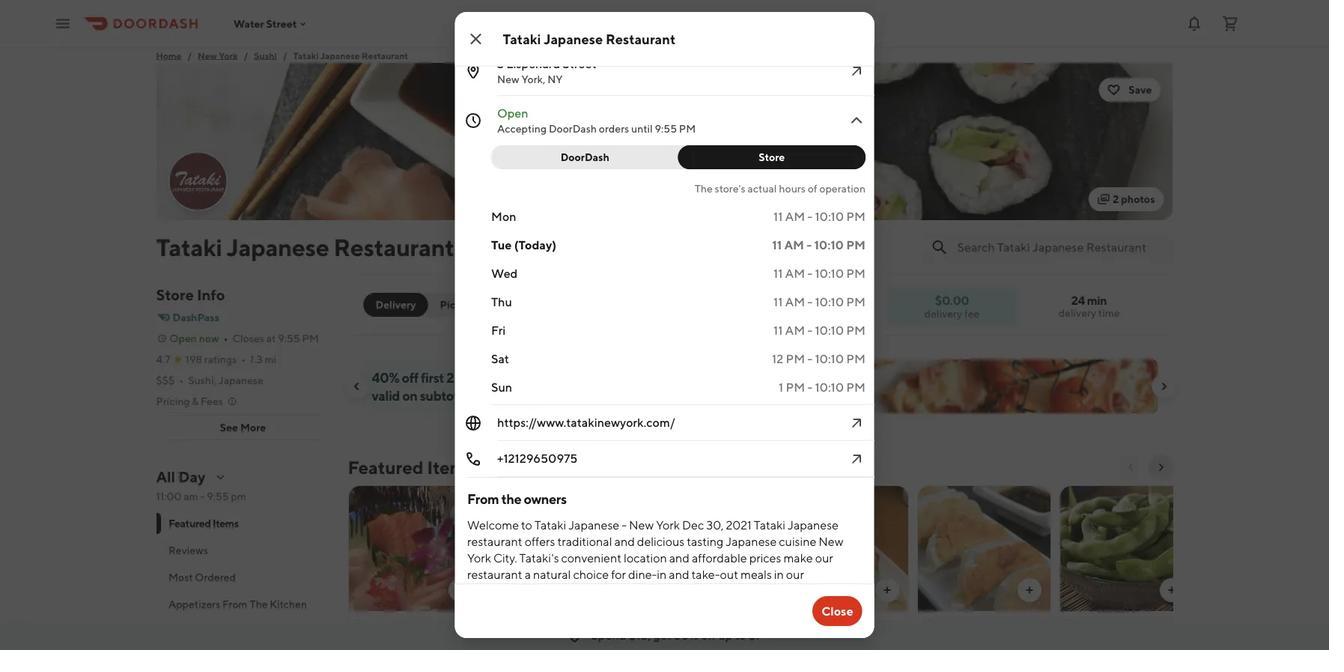 Task type: vqa. For each thing, say whether or not it's contained in the screenshot.


Task type: locate. For each thing, give the bounding box(es) containing it.
appetizers up vegetarian
[[168, 598, 220, 611]]

1 vertical spatial items
[[212, 517, 238, 530]]

0 vertical spatial &
[[192, 395, 199, 408]]

0 vertical spatial to
[[515, 369, 527, 385]]

3 add item to cart image from the left
[[1024, 584, 1036, 596]]

0 vertical spatial items
[[427, 457, 474, 478]]

sashimi dinner $29.95
[[355, 617, 434, 647]]

delivery inside $0.00 delivery fee
[[925, 307, 963, 320]]

and down our
[[568, 601, 588, 615]]

1 horizontal spatial store
[[759, 151, 785, 163]]

0 horizontal spatial tataki japanese restaurant
[[156, 233, 455, 261]]

open inside open accepting doordash orders until 9:55 pm
[[497, 106, 528, 120]]

featured items
[[348, 457, 474, 478], [168, 517, 238, 530]]

street up home / new york / sushi / tataki japanese restaurant
[[266, 17, 297, 30]]

2 vertical spatial •
[[179, 374, 184, 387]]

previous button of carousel image
[[1126, 462, 1138, 474]]

1 horizontal spatial /
[[244, 50, 248, 61]]

11 am - 10:10 pm for thu
[[774, 295, 866, 309]]

in
[[657, 568, 667, 582], [774, 568, 784, 582]]

2 horizontal spatial •
[[241, 353, 246, 366]]

1 click item image from the top
[[848, 62, 866, 80]]

street up ny
[[563, 57, 596, 71]]

1 horizontal spatial open
[[497, 106, 528, 120]]

the store's actual hours of operation
[[695, 182, 866, 195]]

is
[[637, 584, 645, 598]]

delicious
[[637, 535, 685, 549]]

0 horizontal spatial •
[[179, 374, 184, 387]]

1 horizontal spatial in
[[774, 568, 784, 582]]

/ right home link
[[188, 50, 192, 61]]

0 vertical spatial roll
[[843, 617, 864, 631]]

owners
[[524, 491, 567, 507]]

dialog
[[299, 0, 1066, 650]]

$15
[[477, 387, 498, 403]]

1 click item image from the top
[[848, 414, 866, 432]]

0 vertical spatial open
[[497, 106, 528, 120]]

0 horizontal spatial store
[[156, 286, 194, 304]]

- inside the welcome to tataki japanese - new york dec 30, 2021 tataki japanese restaurant offers traditional and delicious tasting japanese cuisine new york city. tataki's convenient location and affordable prices make our restaurant a natural choice for dine-in and take-out meals in our neighbourhood. our restaurant is known for its varieties of taste and fresh ingredients. come and experience our friendly atmosphere and excellent service.
[[622, 518, 627, 532]]

in up known
[[657, 568, 667, 582]]

10:10 for wed
[[815, 266, 844, 281]]

0 horizontal spatial up
[[497, 369, 512, 385]]

edamame button
[[1060, 486, 1194, 650]]

b1.chicken teriyaki, california roll & salad image
[[633, 486, 766, 611]]

$29.95
[[355, 635, 389, 647]]

$$$
[[156, 374, 175, 387]]

0 vertical spatial for
[[611, 568, 626, 582]]

- for mon
[[808, 209, 813, 224]]

tataki japanese restaurant image
[[156, 63, 1174, 220], [170, 153, 227, 210]]

1 horizontal spatial delivery
[[1059, 307, 1097, 319]]

/ right sushi link
[[283, 50, 287, 61]]

to left $7
[[735, 628, 747, 642]]

pricing & fees button
[[156, 394, 238, 409]]

delivery left time
[[1059, 307, 1097, 319]]

up left $7
[[719, 628, 733, 642]]

reviews button
[[156, 537, 330, 564]]

am for fri
[[785, 323, 805, 338]]

and up wall at bottom right
[[782, 601, 802, 615]]

and up the excellent
[[805, 584, 825, 598]]

0 horizontal spatial off
[[402, 369, 419, 385]]

11 am - 10:10 pm for mon
[[774, 209, 866, 224]]

up inside 40% off first 2 orders up to $10 off with 40welcome, valid on subtotals $15
[[497, 369, 512, 385]]

1 vertical spatial from
[[222, 598, 247, 611]]

• right now
[[224, 332, 228, 345]]

mon
[[491, 209, 516, 224]]

1 vertical spatial 9:55
[[278, 332, 300, 345]]

0 vertical spatial featured
[[348, 457, 424, 478]]

tataki right 2021
[[754, 518, 786, 532]]

open accepting doordash orders until 9:55 pm
[[497, 106, 696, 135]]

0 vertical spatial 2
[[1114, 193, 1120, 205]]

california
[[639, 633, 691, 648]]

orders up $15
[[457, 369, 494, 385]]

featured inside heading
[[348, 457, 424, 478]]

min
[[1088, 293, 1108, 308]]

2 click item image from the top
[[848, 450, 866, 468]]

from down "most ordered" button
[[222, 598, 247, 611]]

orders inside 40% off first 2 orders up to $10 off with 40welcome, valid on subtotals $15
[[457, 369, 494, 385]]

2 inside 40% off first 2 orders up to $10 off with 40welcome, valid on subtotals $15
[[447, 369, 454, 385]]

valid
[[372, 387, 400, 403]]

traditional
[[557, 535, 612, 549]]

1 horizontal spatial orders
[[599, 123, 629, 135]]

sun
[[491, 380, 512, 394]]

1 horizontal spatial items
[[427, 457, 474, 478]]

cuisine
[[779, 535, 817, 549]]

9:55 for • closes at 9:55 pm
[[278, 332, 300, 345]]

1 horizontal spatial up
[[719, 628, 733, 642]]

9:55 right at
[[278, 332, 300, 345]]

open up 198
[[170, 332, 197, 345]]

items up 'welcome'
[[427, 457, 474, 478]]

10:10 for mon
[[815, 209, 844, 224]]

featured down valid
[[348, 457, 424, 478]]

orders inside open accepting doordash orders until 9:55 pm
[[599, 123, 629, 135]]

tataki japanese restaurant
[[503, 31, 676, 47], [156, 233, 455, 261]]

for left its
[[685, 584, 700, 598]]

1 vertical spatial store
[[156, 286, 194, 304]]

from the owners
[[467, 491, 567, 507]]

open up the accepting
[[497, 106, 528, 120]]

https://www.tatakinewyork.com/
[[497, 415, 675, 430]]

2 horizontal spatial /
[[283, 50, 287, 61]]

restaurant inside 'dialog'
[[606, 31, 676, 47]]

1 vertical spatial open
[[170, 332, 197, 345]]

2 photos button
[[1090, 187, 1165, 211]]

0 horizontal spatial of
[[763, 584, 774, 598]]

natural
[[533, 568, 571, 582]]

1 vertical spatial &
[[716, 633, 723, 648]]

open
[[497, 106, 528, 120], [170, 332, 197, 345]]

0 vertical spatial from
[[467, 491, 499, 507]]

& inside b1.chicken teriyaki, california roll & salad
[[716, 633, 723, 648]]

2 click item image from the top
[[848, 112, 866, 130]]

tasting
[[687, 535, 724, 549]]

dashpass
[[173, 311, 219, 324]]

9:55 right until
[[655, 123, 677, 135]]

closes
[[233, 332, 264, 345]]

1 horizontal spatial &
[[716, 633, 723, 648]]

york
[[219, 50, 238, 61], [656, 518, 680, 532], [467, 551, 491, 565]]

0 vertical spatial store
[[759, 151, 785, 163]]

known
[[647, 584, 683, 598]]

2 in from the left
[[774, 568, 784, 582]]

hour options option group
[[491, 145, 866, 169]]

close button
[[813, 596, 863, 626]]

store up the dashpass
[[156, 286, 194, 304]]

doordash up the doordash button
[[549, 123, 597, 135]]

1 horizontal spatial roll
[[843, 617, 864, 631]]

its
[[702, 584, 714, 598]]

0 vertical spatial doordash
[[549, 123, 597, 135]]

open now
[[170, 332, 219, 345]]

next button of carousel image
[[1159, 381, 1171, 393], [1156, 462, 1168, 474]]

1 pm - 10:10 pm
[[779, 380, 866, 394]]

off right 30%
[[701, 628, 716, 642]]

tataki up lispenard
[[503, 31, 541, 47]]

0 vertical spatial featured items
[[348, 457, 474, 478]]

our down known
[[652, 601, 670, 615]]

ingredients.
[[467, 601, 530, 615]]

1 vertical spatial the
[[249, 598, 267, 611]]

1 add item to cart image from the left
[[454, 584, 466, 596]]

photos
[[1122, 193, 1156, 205]]

of down meals
[[763, 584, 774, 598]]

1 vertical spatial restaurant
[[467, 568, 522, 582]]

0 horizontal spatial 9:55
[[207, 490, 229, 503]]

- for sun
[[808, 380, 813, 394]]

198
[[186, 353, 202, 366]]

0 vertical spatial of
[[808, 182, 817, 195]]

- for tue (today)
[[807, 238, 812, 252]]

2 vertical spatial to
[[735, 628, 747, 642]]

store inside button
[[759, 151, 785, 163]]

add item to cart image inside gyoza button
[[1024, 584, 1036, 596]]

street for water
[[266, 17, 297, 30]]

street down the excellent
[[808, 617, 841, 631]]

11 am - 10:10 pm for tue (today)
[[772, 238, 866, 252]]

2 right first
[[447, 369, 454, 385]]

1 vertical spatial next button of carousel image
[[1156, 462, 1168, 474]]

tataki right sushi link
[[293, 50, 319, 61]]

orders
[[599, 123, 629, 135], [457, 369, 494, 385]]

location
[[624, 551, 667, 565]]

1 vertical spatial appetizers
[[222, 625, 274, 638]]

york up the delicious
[[656, 518, 680, 532]]

1 vertical spatial doordash
[[561, 151, 609, 163]]

vegetarian appetizers
[[168, 625, 274, 638]]

1 horizontal spatial featured items
[[348, 457, 474, 478]]

0 horizontal spatial orders
[[457, 369, 494, 385]]

1.3
[[250, 353, 263, 366]]

1 horizontal spatial our
[[786, 568, 804, 582]]

roll down the excellent
[[843, 617, 864, 631]]

0 vertical spatial up
[[497, 369, 512, 385]]

sashimi dinner image
[[349, 486, 481, 611]]

3
[[497, 57, 504, 71]]

0 horizontal spatial featured items
[[168, 517, 238, 530]]

am for mon
[[785, 209, 805, 224]]

day
[[178, 468, 206, 486]]

• left the 1.3
[[241, 353, 246, 366]]

featured items heading
[[348, 456, 474, 480]]

roll
[[843, 617, 864, 631], [693, 633, 714, 648]]

new down 3
[[497, 73, 519, 85]]

Store button
[[678, 145, 866, 169]]

0 horizontal spatial from
[[222, 598, 247, 611]]

1 horizontal spatial of
[[808, 182, 817, 195]]

click item image for street
[[848, 62, 866, 80]]

for left dine-
[[611, 568, 626, 582]]

2 horizontal spatial 9:55
[[655, 123, 677, 135]]

0 vertical spatial click item image
[[848, 62, 866, 80]]

store up the store's actual hours of operation in the top right of the page
[[759, 151, 785, 163]]

• right $$$
[[179, 374, 184, 387]]

2 inside button
[[1114, 193, 1120, 205]]

off
[[402, 369, 419, 385], [554, 369, 570, 385], [701, 628, 716, 642]]

add item to cart image
[[1166, 584, 1178, 596]]

appetizers down 'appetizers from the kitchen' button
[[222, 625, 274, 638]]

wall street roll $13.95
[[782, 617, 864, 647]]

appetizers
[[168, 598, 220, 611], [222, 625, 274, 638]]

1 vertical spatial roll
[[693, 633, 714, 648]]

0 horizontal spatial items
[[212, 517, 238, 530]]

restaurant up experience on the bottom left
[[579, 584, 634, 598]]

offers
[[525, 535, 555, 549]]

a
[[525, 568, 531, 582]]

restaurant down 'welcome'
[[467, 535, 522, 549]]

street inside wall street roll $13.95
[[808, 617, 841, 631]]

of inside the welcome to tataki japanese - new york dec 30, 2021 tataki japanese restaurant offers traditional and delicious tasting japanese cuisine new york city. tataki's convenient location and affordable prices make our restaurant a natural choice for dine-in and take-out meals in our neighbourhood. our restaurant is known for its varieties of taste and fresh ingredients. come and experience our friendly atmosphere and excellent service.
[[763, 584, 774, 598]]

0 horizontal spatial open
[[170, 332, 197, 345]]

2 left photos
[[1114, 193, 1120, 205]]

1 vertical spatial click item image
[[848, 112, 866, 130]]

from left the the
[[467, 491, 499, 507]]

1 vertical spatial street
[[563, 57, 596, 71]]

0 vertical spatial the
[[695, 182, 713, 195]]

home / new york / sushi / tataki japanese restaurant
[[156, 50, 409, 61]]

0 horizontal spatial add item to cart image
[[454, 584, 466, 596]]

and up known
[[669, 568, 689, 582]]

orders left until
[[599, 123, 629, 135]]

the left "kitchen"
[[249, 598, 267, 611]]

delivery left fee
[[925, 307, 963, 320]]

b1.chicken teriyaki, california roll & salad button
[[633, 486, 767, 650]]

2 horizontal spatial street
[[808, 617, 841, 631]]

featured items down on at bottom
[[348, 457, 474, 478]]

&
[[192, 395, 199, 408], [716, 633, 723, 648]]

2 vertical spatial street
[[808, 617, 841, 631]]

/ left sushi at the top of the page
[[244, 50, 248, 61]]

most ordered button
[[156, 564, 330, 591]]

0 vertical spatial •
[[224, 332, 228, 345]]

1 vertical spatial 2
[[447, 369, 454, 385]]

0 vertical spatial tataki japanese restaurant
[[503, 31, 676, 47]]

& left fees
[[192, 395, 199, 408]]

11 for tue (today)
[[772, 238, 782, 252]]

experience
[[590, 601, 650, 615]]

add item to cart image
[[454, 584, 466, 596], [881, 584, 893, 596], [1024, 584, 1036, 596]]

0 vertical spatial street
[[266, 17, 297, 30]]

all day
[[156, 468, 206, 486]]

0 horizontal spatial york
[[219, 50, 238, 61]]

restaurant down city.
[[467, 568, 522, 582]]

0 horizontal spatial roll
[[693, 633, 714, 648]]

11 for mon
[[774, 209, 783, 224]]

off right the $10
[[554, 369, 570, 385]]

to up the offers
[[521, 518, 532, 532]]

up for off
[[719, 628, 733, 642]]

fresh
[[828, 584, 855, 598]]

Delivery radio
[[364, 293, 428, 317]]

1 vertical spatial click item image
[[848, 450, 866, 468]]

on
[[402, 387, 418, 403]]

2 horizontal spatial add item to cart image
[[1024, 584, 1036, 596]]

1 vertical spatial featured items
[[168, 517, 238, 530]]

up down the sat on the bottom of the page
[[497, 369, 512, 385]]

1 vertical spatial our
[[786, 568, 804, 582]]

sat
[[491, 352, 509, 366]]

doordash down open accepting doordash orders until 9:55 pm
[[561, 151, 609, 163]]

off up on at bottom
[[402, 369, 419, 385]]

1 vertical spatial featured
[[168, 517, 211, 530]]

0 vertical spatial our
[[815, 551, 833, 565]]

of right hours on the top right
[[808, 182, 817, 195]]

& down teriyaki,
[[716, 633, 723, 648]]

restaurant
[[467, 535, 522, 549], [467, 568, 522, 582], [579, 584, 634, 598]]

2 vertical spatial our
[[652, 601, 670, 615]]

1 horizontal spatial for
[[685, 584, 700, 598]]

map region
[[299, 0, 1066, 111]]

featured items down 11:00 am - 9:55 pm at the left bottom
[[168, 517, 238, 530]]

1 horizontal spatial 9:55
[[278, 332, 300, 345]]

and down the delicious
[[669, 551, 690, 565]]

york left city.
[[467, 551, 491, 565]]

2021
[[726, 518, 752, 532]]

0 horizontal spatial the
[[249, 598, 267, 611]]

to for spend
[[735, 628, 747, 642]]

1 horizontal spatial off
[[554, 369, 570, 385]]

1 horizontal spatial street
[[563, 57, 596, 71]]

roll down teriyaki,
[[693, 633, 714, 648]]

to inside 40% off first 2 orders up to $10 off with 40welcome, valid on subtotals $15
[[515, 369, 527, 385]]

1 horizontal spatial york
[[467, 551, 491, 565]]

1.3 mi
[[250, 353, 276, 366]]

the left store's
[[695, 182, 713, 195]]

our right make
[[815, 551, 833, 565]]

to
[[515, 369, 527, 385], [521, 518, 532, 532], [735, 628, 747, 642]]

1 in from the left
[[657, 568, 667, 582]]

click item image for doordash
[[848, 112, 866, 130]]

2 horizontal spatial york
[[656, 518, 680, 532]]

1 vertical spatial to
[[521, 518, 532, 532]]

open menu image
[[54, 15, 72, 33]]

to left the $10
[[515, 369, 527, 385]]

9:55 left the pm
[[207, 490, 229, 503]]

affordable
[[692, 551, 747, 565]]

store's
[[715, 182, 746, 195]]

click item image
[[848, 62, 866, 80], [848, 112, 866, 130]]

powered by google image
[[459, 25, 503, 40]]

chicken teriyaki image
[[491, 486, 624, 611]]

in up taste
[[774, 568, 784, 582]]

click item image
[[848, 414, 866, 432], [848, 450, 866, 468]]

featured up 'reviews'
[[168, 517, 211, 530]]

1 horizontal spatial from
[[467, 491, 499, 507]]

2 add item to cart image from the left
[[881, 584, 893, 596]]

our
[[815, 551, 833, 565], [786, 568, 804, 582], [652, 601, 670, 615]]

1 vertical spatial of
[[763, 584, 774, 598]]

street
[[266, 17, 297, 30], [563, 57, 596, 71], [808, 617, 841, 631]]

1 vertical spatial york
[[656, 518, 680, 532]]

1 horizontal spatial 2
[[1114, 193, 1120, 205]]

1 vertical spatial up
[[719, 628, 733, 642]]

previous button of carousel image
[[351, 381, 363, 393]]

10:10 for sun
[[815, 380, 844, 394]]

new inside 3 lispenard street new york, ny
[[497, 73, 519, 85]]

store for store info
[[156, 286, 194, 304]]

our down make
[[786, 568, 804, 582]]

11 for thu
[[774, 295, 783, 309]]

0 horizontal spatial 2
[[447, 369, 454, 385]]

items down the pm
[[212, 517, 238, 530]]

0 vertical spatial 9:55
[[655, 123, 677, 135]]

pm
[[231, 490, 246, 503]]

0 horizontal spatial for
[[611, 568, 626, 582]]

prices
[[749, 551, 781, 565]]

$10
[[530, 369, 551, 385]]

dine-
[[628, 568, 657, 582]]

restaurant
[[606, 31, 676, 47], [362, 50, 409, 61], [334, 233, 455, 261]]

york left sushi at the top of the page
[[219, 50, 238, 61]]



Task type: describe. For each thing, give the bounding box(es) containing it.
- for thu
[[808, 295, 813, 309]]

open for open now
[[170, 332, 197, 345]]

welcome to tataki japanese - new york dec 30, 2021 tataki japanese restaurant offers traditional and delicious tasting japanese cuisine new york city. tataki's convenient location and affordable prices make our restaurant a natural choice for dine-in and take-out meals in our neighbourhood. our restaurant is known for its varieties of taste and fresh ingredients. come and experience our friendly atmosphere and excellent service.
[[467, 518, 857, 631]]

fee
[[965, 307, 980, 320]]

new right home
[[198, 50, 217, 61]]

2 horizontal spatial our
[[815, 551, 833, 565]]

sushi,
[[188, 374, 216, 387]]

teriyaki,
[[701, 617, 744, 631]]

fees
[[201, 395, 223, 408]]

wall
[[782, 617, 806, 631]]

b1.chicken
[[639, 617, 699, 631]]

appetizers from the kitchen button
[[156, 591, 330, 618]]

edamame image
[[1061, 486, 1193, 611]]

gyoza
[[924, 617, 958, 631]]

10:10 for fri
[[815, 323, 844, 338]]

11:00 am - 9:55 pm
[[156, 490, 246, 503]]

12
[[772, 352, 784, 366]]

notification bell image
[[1186, 15, 1204, 33]]

1 vertical spatial tataki japanese restaurant
[[156, 233, 455, 261]]

new york link
[[198, 48, 238, 63]]

198 ratings •
[[186, 353, 246, 366]]

more
[[240, 421, 266, 434]]

0 horizontal spatial &
[[192, 395, 199, 408]]

lispenard
[[506, 57, 560, 71]]

save
[[1129, 84, 1153, 96]]

$18.95 button
[[490, 486, 624, 650]]

pricing & fees
[[156, 395, 223, 408]]

9:55 for 11:00 am - 9:55 pm
[[207, 490, 229, 503]]

open for open accepting doordash orders until 9:55 pm
[[497, 106, 528, 120]]

3 / from the left
[[283, 50, 287, 61]]

street inside 3 lispenard street new york, ny
[[563, 57, 596, 71]]

see
[[220, 421, 238, 434]]

1 / from the left
[[188, 50, 192, 61]]

out
[[720, 568, 738, 582]]

get
[[654, 628, 672, 642]]

30,
[[706, 518, 724, 532]]

1 vertical spatial for
[[685, 584, 700, 598]]

0 vertical spatial appetizers
[[168, 598, 220, 611]]

add item to cart image for wall street roll
[[881, 584, 893, 596]]

dialog containing tataki japanese restaurant
[[299, 0, 1066, 650]]

1
[[779, 380, 784, 394]]

make
[[784, 551, 813, 565]]

save button
[[1099, 78, 1162, 102]]

street for wall
[[808, 617, 841, 631]]

click item image for +12129650975
[[848, 450, 866, 468]]

24
[[1072, 293, 1086, 308]]

close
[[822, 604, 854, 619]]

0 vertical spatial york
[[219, 50, 238, 61]]

am for thu
[[785, 295, 805, 309]]

pricing
[[156, 395, 190, 408]]

doordash inside open accepting doordash orders until 9:55 pm
[[549, 123, 597, 135]]

11 am - 10:10 pm for fri
[[774, 323, 866, 338]]

time
[[1099, 307, 1121, 319]]

friendly
[[673, 601, 713, 615]]

see more
[[220, 421, 266, 434]]

Item Search search field
[[958, 239, 1162, 255]]

0 vertical spatial restaurant
[[467, 535, 522, 549]]

30%
[[674, 628, 699, 642]]

water
[[234, 17, 264, 30]]

close tataki japanese restaurant image
[[467, 30, 485, 48]]

order methods option group
[[364, 293, 486, 317]]

from inside button
[[222, 598, 247, 611]]

accepting
[[497, 123, 547, 135]]

11 for wed
[[774, 266, 783, 281]]

actual
[[748, 182, 777, 195]]

11 for fri
[[774, 323, 783, 338]]

2 horizontal spatial off
[[701, 628, 716, 642]]

roll inside wall street roll $13.95
[[843, 617, 864, 631]]

10:10 for sat
[[815, 352, 844, 366]]

ordered
[[195, 571, 236, 584]]

tataki up store info
[[156, 233, 222, 261]]

items inside heading
[[427, 457, 474, 478]]

vegetarian
[[168, 625, 220, 638]]

pm inside open accepting doordash orders until 9:55 pm
[[679, 123, 696, 135]]

1 vertical spatial •
[[241, 353, 246, 366]]

10:10 for thu
[[815, 295, 844, 309]]

am for tue (today)
[[784, 238, 804, 252]]

water street
[[234, 17, 297, 30]]

pickup
[[440, 299, 474, 311]]

wed
[[491, 266, 518, 281]]

Pickup radio
[[419, 293, 486, 317]]

home link
[[156, 48, 182, 63]]

- for sat
[[808, 352, 813, 366]]

to for 40%
[[515, 369, 527, 385]]

add item to cart image for sashimi dinner
[[454, 584, 466, 596]]

2 vertical spatial restaurant
[[579, 584, 634, 598]]

10:10 for tue (today)
[[814, 238, 844, 252]]

0 items, open order cart image
[[1222, 15, 1240, 33]]

sushi link
[[254, 48, 277, 63]]

our
[[556, 584, 577, 598]]

$18.95
[[497, 635, 530, 647]]

convenient
[[561, 551, 621, 565]]

0 vertical spatial next button of carousel image
[[1159, 381, 1171, 393]]

tue
[[491, 238, 512, 252]]

salad
[[726, 633, 755, 648]]

gyoza button
[[917, 486, 1052, 650]]

until
[[631, 123, 653, 135]]

fri
[[491, 323, 506, 338]]

dec
[[682, 518, 704, 532]]

from inside 'dialog'
[[467, 491, 499, 507]]

gyoza image
[[918, 486, 1051, 611]]

order
[[541, 299, 570, 311]]

1 horizontal spatial •
[[224, 332, 228, 345]]

excellent
[[805, 601, 854, 615]]

am
[[184, 490, 198, 503]]

0 horizontal spatial our
[[652, 601, 670, 615]]

2 / from the left
[[244, 50, 248, 61]]

dinner
[[398, 617, 434, 631]]

12 pm - 10:10 pm
[[772, 352, 866, 366]]

1 horizontal spatial tataki japanese restaurant
[[503, 31, 676, 47]]

to inside the welcome to tataki japanese - new york dec 30, 2021 tataki japanese restaurant offers traditional and delicious tasting japanese cuisine new york city. tataki's convenient location and affordable prices make our restaurant a natural choice for dine-in and take-out meals in our neighbourhood. our restaurant is known for its varieties of taste and fresh ingredients. come and experience our friendly atmosphere and excellent service.
[[521, 518, 532, 532]]

new right cuisine
[[819, 535, 844, 549]]

roll inside b1.chicken teriyaki, california roll & salad
[[693, 633, 714, 648]]

• closes at 9:55 pm
[[224, 332, 319, 345]]

DoorDash button
[[491, 145, 688, 169]]

9:55 inside open accepting doordash orders until 9:55 pm
[[655, 123, 677, 135]]

delivery inside 24 min delivery time
[[1059, 307, 1097, 319]]

1 horizontal spatial appetizers
[[222, 625, 274, 638]]

hours
[[779, 182, 806, 195]]

tataki's
[[519, 551, 559, 565]]

delivery
[[376, 299, 416, 311]]

new up the delicious
[[629, 518, 654, 532]]

neighbourhood.
[[467, 584, 553, 598]]

11:00
[[156, 490, 182, 503]]

2 vertical spatial restaurant
[[334, 233, 455, 261]]

+12129650975
[[497, 451, 578, 466]]

$15,
[[629, 628, 651, 642]]

sushi
[[254, 50, 277, 61]]

40%
[[372, 369, 400, 385]]

b1.chicken teriyaki, california roll & salad
[[639, 617, 755, 648]]

store for store
[[759, 151, 785, 163]]

group
[[507, 299, 538, 311]]

and up 'location'
[[614, 535, 635, 549]]

ny
[[547, 73, 563, 85]]

edamame
[[1067, 617, 1120, 631]]

reviews
[[168, 544, 208, 557]]

0 horizontal spatial featured
[[168, 517, 211, 530]]

most
[[168, 571, 193, 584]]

- for fri
[[808, 323, 813, 338]]

service.
[[467, 617, 507, 631]]

with
[[573, 369, 599, 385]]

1 vertical spatial restaurant
[[362, 50, 409, 61]]

3 lispenard street new york, ny
[[497, 57, 596, 85]]

choice
[[573, 568, 609, 582]]

mi
[[265, 353, 276, 366]]

doordash inside button
[[561, 151, 609, 163]]

store info
[[156, 286, 225, 304]]

11 am - 10:10 pm for wed
[[774, 266, 866, 281]]

york,
[[521, 73, 545, 85]]

tataki up the offers
[[534, 518, 566, 532]]

up for orders
[[497, 369, 512, 385]]

the inside button
[[249, 598, 267, 611]]

40welcome,
[[601, 369, 693, 385]]

am for wed
[[785, 266, 805, 281]]

wall street roll image
[[776, 486, 908, 611]]

- for wed
[[808, 266, 813, 281]]

24 min delivery time
[[1059, 293, 1121, 319]]

kitchen
[[270, 598, 307, 611]]

most ordered
[[168, 571, 236, 584]]

2 vertical spatial york
[[467, 551, 491, 565]]

click item image for https://www.tatakinewyork.com/
[[848, 414, 866, 432]]

vegetarian appetizers button
[[156, 618, 330, 645]]



